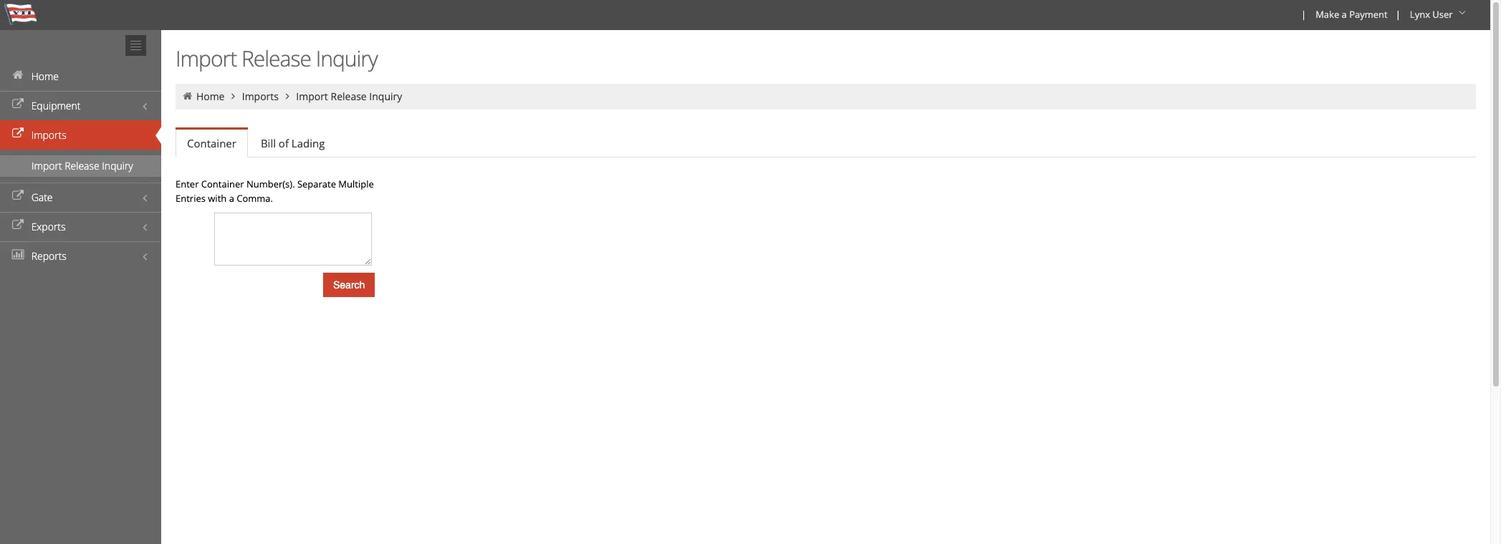 Task type: vqa. For each thing, say whether or not it's contained in the screenshot.
Gate external link icon
yes



Task type: locate. For each thing, give the bounding box(es) containing it.
search button
[[323, 273, 375, 297]]

2 horizontal spatial import
[[296, 90, 328, 103]]

2 external link image from the top
[[11, 191, 25, 201]]

1 angle right image from the left
[[227, 91, 240, 101]]

external link image down home image
[[11, 129, 25, 139]]

bill of lading link
[[249, 129, 336, 158]]

0 horizontal spatial a
[[229, 192, 234, 205]]

imports link down equipment
[[0, 120, 161, 150]]

container up enter at the top left
[[187, 136, 236, 151]]

external link image
[[11, 100, 25, 110], [11, 221, 25, 231]]

1 vertical spatial import release inquiry
[[296, 90, 402, 103]]

lynx user link
[[1404, 0, 1475, 30]]

equipment
[[31, 99, 81, 113]]

entries
[[176, 192, 206, 205]]

0 horizontal spatial import
[[32, 159, 62, 173]]

imports up bill
[[242, 90, 279, 103]]

0 vertical spatial inquiry
[[316, 44, 378, 73]]

home right home icon
[[196, 90, 225, 103]]

imports link up bill
[[242, 90, 279, 103]]

0 horizontal spatial imports
[[31, 128, 66, 142]]

1 horizontal spatial angle right image
[[281, 91, 294, 101]]

imports link
[[242, 90, 279, 103], [0, 120, 161, 150]]

container link
[[176, 130, 248, 158]]

exports link
[[0, 212, 161, 242]]

lynx
[[1410, 8, 1431, 21]]

a right the make
[[1342, 8, 1347, 21]]

external link image for imports
[[11, 129, 25, 139]]

0 horizontal spatial home link
[[0, 62, 161, 91]]

angle right image up of
[[281, 91, 294, 101]]

a right the with
[[229, 192, 234, 205]]

1 vertical spatial release
[[331, 90, 367, 103]]

1 external link image from the top
[[11, 129, 25, 139]]

2 | from the left
[[1396, 8, 1401, 21]]

1 horizontal spatial |
[[1396, 8, 1401, 21]]

1 external link image from the top
[[11, 100, 25, 110]]

1 horizontal spatial imports
[[242, 90, 279, 103]]

1 vertical spatial external link image
[[11, 221, 25, 231]]

bill of lading
[[261, 136, 325, 151]]

imports down equipment
[[31, 128, 66, 142]]

|
[[1302, 8, 1307, 21], [1396, 8, 1401, 21]]

0 horizontal spatial imports link
[[0, 120, 161, 150]]

0 vertical spatial import
[[176, 44, 237, 73]]

None text field
[[214, 213, 372, 266]]

import up home icon
[[176, 44, 237, 73]]

0 vertical spatial release
[[242, 44, 311, 73]]

angle down image
[[1456, 8, 1470, 18]]

1 horizontal spatial home link
[[196, 90, 225, 103]]

home link up equipment
[[0, 62, 161, 91]]

external link image inside the exports link
[[11, 221, 25, 231]]

0 horizontal spatial release
[[65, 159, 99, 173]]

0 vertical spatial import release inquiry link
[[296, 90, 402, 103]]

gate link
[[0, 183, 161, 212]]

0 vertical spatial external link image
[[11, 129, 25, 139]]

a
[[1342, 8, 1347, 21], [229, 192, 234, 205]]

import release inquiry link up lading in the left of the page
[[296, 90, 402, 103]]

external link image left "gate"
[[11, 191, 25, 201]]

make a payment
[[1316, 8, 1388, 21]]

import release inquiry link
[[296, 90, 402, 103], [0, 156, 161, 177]]

| left lynx
[[1396, 8, 1401, 21]]

1 vertical spatial container
[[201, 178, 244, 191]]

exports
[[31, 220, 66, 234]]

external link image for equipment
[[11, 100, 25, 110]]

inquiry
[[316, 44, 378, 73], [369, 90, 402, 103], [102, 159, 133, 173]]

external link image down home image
[[11, 100, 25, 110]]

1 vertical spatial import release inquiry link
[[0, 156, 161, 177]]

1 | from the left
[[1302, 8, 1307, 21]]

1 horizontal spatial import
[[176, 44, 237, 73]]

external link image for exports
[[11, 221, 25, 231]]

0 horizontal spatial |
[[1302, 8, 1307, 21]]

1 vertical spatial a
[[229, 192, 234, 205]]

home link
[[0, 62, 161, 91], [196, 90, 225, 103]]

0 vertical spatial container
[[187, 136, 236, 151]]

number(s).
[[246, 178, 295, 191]]

2 horizontal spatial release
[[331, 90, 367, 103]]

home link right home icon
[[196, 90, 225, 103]]

0 vertical spatial import release inquiry
[[176, 44, 378, 73]]

import release inquiry for the import release inquiry link to the top
[[296, 90, 402, 103]]

1 horizontal spatial import release inquiry link
[[296, 90, 402, 103]]

angle right image right home icon
[[227, 91, 240, 101]]

1 horizontal spatial release
[[242, 44, 311, 73]]

imports
[[242, 90, 279, 103], [31, 128, 66, 142]]

release
[[242, 44, 311, 73], [331, 90, 367, 103], [65, 159, 99, 173]]

container up the with
[[201, 178, 244, 191]]

1 vertical spatial external link image
[[11, 191, 25, 201]]

home
[[31, 70, 59, 83], [196, 90, 225, 103]]

1 vertical spatial import
[[296, 90, 328, 103]]

external link image inside gate link
[[11, 191, 25, 201]]

external link image for gate
[[11, 191, 25, 201]]

import up "gate"
[[32, 159, 62, 173]]

1 vertical spatial imports link
[[0, 120, 161, 150]]

import release inquiry
[[176, 44, 378, 73], [296, 90, 402, 103], [32, 159, 133, 173]]

bill
[[261, 136, 276, 151]]

container
[[187, 136, 236, 151], [201, 178, 244, 191]]

0 horizontal spatial angle right image
[[227, 91, 240, 101]]

external link image
[[11, 129, 25, 139], [11, 191, 25, 201]]

equipment link
[[0, 91, 161, 120]]

angle right image
[[227, 91, 240, 101], [281, 91, 294, 101]]

import
[[176, 44, 237, 73], [296, 90, 328, 103], [32, 159, 62, 173]]

0 vertical spatial imports
[[242, 90, 279, 103]]

import release inquiry link up gate link
[[0, 156, 161, 177]]

2 vertical spatial import release inquiry
[[32, 159, 133, 173]]

2 external link image from the top
[[11, 221, 25, 231]]

0 vertical spatial external link image
[[11, 100, 25, 110]]

external link image up bar chart icon
[[11, 221, 25, 231]]

separate
[[297, 178, 336, 191]]

1 horizontal spatial imports link
[[242, 90, 279, 103]]

bar chart image
[[11, 250, 25, 260]]

1 vertical spatial home
[[196, 90, 225, 103]]

0 vertical spatial home
[[31, 70, 59, 83]]

import up lading in the left of the page
[[296, 90, 328, 103]]

1 horizontal spatial a
[[1342, 8, 1347, 21]]

make
[[1316, 8, 1340, 21]]

1 vertical spatial imports
[[31, 128, 66, 142]]

| left the make
[[1302, 8, 1307, 21]]

0 horizontal spatial home
[[31, 70, 59, 83]]

of
[[279, 136, 289, 151]]

home right home image
[[31, 70, 59, 83]]

external link image inside equipment link
[[11, 100, 25, 110]]



Task type: describe. For each thing, give the bounding box(es) containing it.
gate
[[31, 191, 53, 204]]

lynx user
[[1410, 8, 1453, 21]]

container inside enter container number(s).  separate multiple entries with a comma.
[[201, 178, 244, 191]]

search
[[333, 280, 365, 291]]

enter container number(s).  separate multiple entries with a comma.
[[176, 178, 374, 205]]

2 vertical spatial import
[[32, 159, 62, 173]]

home image
[[181, 91, 194, 101]]

enter
[[176, 178, 199, 191]]

0 vertical spatial imports link
[[242, 90, 279, 103]]

lading
[[292, 136, 325, 151]]

a inside enter container number(s).  separate multiple entries with a comma.
[[229, 192, 234, 205]]

multiple
[[339, 178, 374, 191]]

2 vertical spatial release
[[65, 159, 99, 173]]

comma.
[[237, 192, 273, 205]]

home image
[[11, 70, 25, 80]]

reports link
[[0, 242, 161, 271]]

make a payment link
[[1310, 0, 1393, 30]]

2 vertical spatial inquiry
[[102, 159, 133, 173]]

payment
[[1350, 8, 1388, 21]]

0 horizontal spatial import release inquiry link
[[0, 156, 161, 177]]

user
[[1433, 8, 1453, 21]]

reports
[[31, 249, 67, 263]]

with
[[208, 192, 227, 205]]

1 horizontal spatial home
[[196, 90, 225, 103]]

import release inquiry for leftmost the import release inquiry link
[[32, 159, 133, 173]]

2 angle right image from the left
[[281, 91, 294, 101]]

0 vertical spatial a
[[1342, 8, 1347, 21]]

1 vertical spatial inquiry
[[369, 90, 402, 103]]



